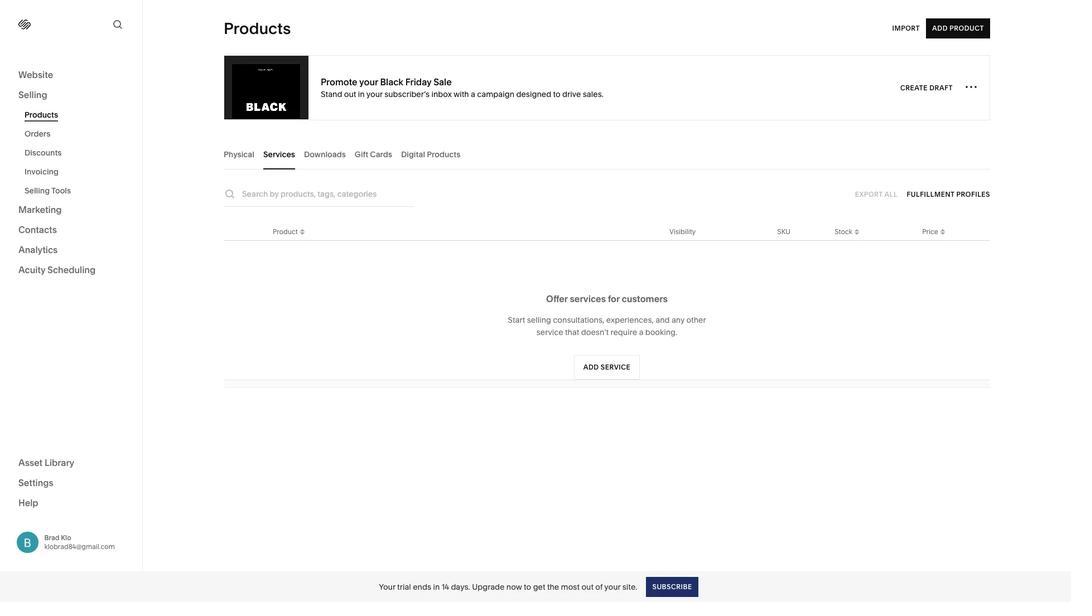 Task type: vqa. For each thing, say whether or not it's contained in the screenshot.
Edit 'button'
no



Task type: locate. For each thing, give the bounding box(es) containing it.
service inside start selling consultations, experiences, and any other service that doesn't require a booking.
[[537, 328, 563, 338]]

add for add product
[[933, 24, 948, 32]]

0 horizontal spatial product
[[273, 227, 298, 236]]

your
[[379, 582, 395, 592]]

a right the "with"
[[471, 89, 475, 99]]

tab list containing physical
[[224, 139, 990, 170]]

gift
[[355, 149, 368, 159]]

consultations,
[[553, 315, 605, 325]]

your
[[359, 76, 378, 87], [366, 89, 383, 99], [605, 582, 621, 592]]

0 vertical spatial to
[[553, 89, 561, 99]]

gift cards button
[[355, 139, 392, 170]]

0 vertical spatial out
[[344, 89, 356, 99]]

experiences,
[[606, 315, 654, 325]]

service down selling
[[537, 328, 563, 338]]

to left drive
[[553, 89, 561, 99]]

add down the doesn't
[[583, 363, 599, 372]]

1 vertical spatial to
[[524, 582, 531, 592]]

asset
[[18, 457, 43, 468]]

a down experiences,
[[639, 328, 644, 338]]

site.
[[623, 582, 638, 592]]

fulfillment
[[907, 190, 955, 198]]

of
[[596, 582, 603, 592]]

scheduling
[[47, 265, 96, 276]]

1 vertical spatial add
[[583, 363, 599, 372]]

asset library link
[[18, 457, 124, 470]]

add product button
[[926, 18, 990, 39]]

for
[[608, 294, 620, 305]]

upgrade
[[472, 582, 505, 592]]

0 horizontal spatial out
[[344, 89, 356, 99]]

that
[[565, 328, 579, 338]]

selling tools link
[[25, 181, 130, 200]]

help link
[[18, 497, 38, 509]]

physical button
[[224, 139, 254, 170]]

digital products
[[401, 149, 461, 159]]

trial
[[397, 582, 411, 592]]

marketing link
[[18, 204, 124, 217]]

1 horizontal spatial out
[[582, 582, 594, 592]]

service inside button
[[601, 363, 631, 372]]

1 horizontal spatial service
[[601, 363, 631, 372]]

out down 'promote'
[[344, 89, 356, 99]]

0 horizontal spatial in
[[358, 89, 365, 99]]

0 vertical spatial add
[[933, 24, 948, 32]]

import button
[[893, 18, 920, 39]]

0 vertical spatial in
[[358, 89, 365, 99]]

0 vertical spatial service
[[537, 328, 563, 338]]

add right import
[[933, 24, 948, 32]]

add service button
[[574, 355, 640, 380]]

subscriber's
[[385, 89, 430, 99]]

your down black
[[366, 89, 383, 99]]

0 horizontal spatial service
[[537, 328, 563, 338]]

0 horizontal spatial to
[[524, 582, 531, 592]]

offer
[[546, 294, 568, 305]]

add service
[[583, 363, 631, 372]]

a inside promote your black friday sale stand out in your subscriber's inbox with a campaign designed to drive sales.
[[471, 89, 475, 99]]

out
[[344, 89, 356, 99], [582, 582, 594, 592]]

1 vertical spatial a
[[639, 328, 644, 338]]

acuity
[[18, 265, 45, 276]]

dropdown icon image
[[298, 226, 307, 235], [853, 226, 862, 235], [939, 226, 948, 235], [298, 229, 307, 238], [853, 229, 862, 238], [939, 229, 948, 238]]

1 vertical spatial out
[[582, 582, 594, 592]]

to
[[553, 89, 561, 99], [524, 582, 531, 592]]

out inside promote your black friday sale stand out in your subscriber's inbox with a campaign designed to drive sales.
[[344, 89, 356, 99]]

digital products button
[[401, 139, 461, 170]]

import
[[893, 24, 920, 32]]

sale
[[434, 76, 452, 87]]

your left black
[[359, 76, 378, 87]]

0 vertical spatial selling
[[18, 89, 47, 100]]

0 horizontal spatial a
[[471, 89, 475, 99]]

export all button
[[855, 184, 898, 205]]

1 horizontal spatial a
[[639, 328, 644, 338]]

1 horizontal spatial add
[[933, 24, 948, 32]]

0 vertical spatial product
[[950, 24, 984, 32]]

settings link
[[18, 477, 124, 490]]

0 horizontal spatial add
[[583, 363, 599, 372]]

service
[[537, 328, 563, 338], [601, 363, 631, 372]]

2 vertical spatial products
[[427, 149, 461, 159]]

add
[[933, 24, 948, 32], [583, 363, 599, 372]]

subscribe
[[653, 583, 692, 591]]

out left of
[[582, 582, 594, 592]]

sku
[[778, 227, 791, 236]]

to left the get
[[524, 582, 531, 592]]

contacts
[[18, 224, 57, 235]]

0 vertical spatial a
[[471, 89, 475, 99]]

selling down website on the top left of page
[[18, 89, 47, 100]]

products
[[224, 19, 291, 38], [25, 110, 58, 120], [427, 149, 461, 159]]

1 vertical spatial service
[[601, 363, 631, 372]]

in inside promote your black friday sale stand out in your subscriber's inbox with a campaign designed to drive sales.
[[358, 89, 365, 99]]

sales.
[[583, 89, 604, 99]]

start selling consultations, experiences, and any other service that doesn't require a booking.
[[508, 315, 706, 338]]

1 horizontal spatial to
[[553, 89, 561, 99]]

acuity scheduling
[[18, 265, 96, 276]]

asset library
[[18, 457, 74, 468]]

most
[[561, 582, 580, 592]]

in left 14
[[433, 582, 440, 592]]

2 horizontal spatial products
[[427, 149, 461, 159]]

product inside button
[[950, 24, 984, 32]]

a
[[471, 89, 475, 99], [639, 328, 644, 338]]

to inside promote your black friday sale stand out in your subscriber's inbox with a campaign designed to drive sales.
[[553, 89, 561, 99]]

1 horizontal spatial product
[[950, 24, 984, 32]]

1 vertical spatial products
[[25, 110, 58, 120]]

Search by products, tags, categories field
[[242, 188, 414, 200]]

1 vertical spatial selling
[[25, 186, 50, 196]]

1 vertical spatial in
[[433, 582, 440, 592]]

selling
[[18, 89, 47, 100], [25, 186, 50, 196]]

draft
[[930, 83, 953, 92]]

your right of
[[605, 582, 621, 592]]

orders
[[25, 129, 50, 139]]

2 vertical spatial your
[[605, 582, 621, 592]]

selling up the marketing
[[25, 186, 50, 196]]

add for add service
[[583, 363, 599, 372]]

in right stand
[[358, 89, 365, 99]]

0 vertical spatial products
[[224, 19, 291, 38]]

service down require
[[601, 363, 631, 372]]

tab list
[[224, 139, 990, 170]]



Task type: describe. For each thing, give the bounding box(es) containing it.
promote your black friday sale stand out in your subscriber's inbox with a campaign designed to drive sales.
[[321, 76, 604, 99]]

days.
[[451, 582, 470, 592]]

now
[[507, 582, 522, 592]]

contacts link
[[18, 224, 124, 237]]

a inside start selling consultations, experiences, and any other service that doesn't require a booking.
[[639, 328, 644, 338]]

stock
[[835, 227, 853, 236]]

website
[[18, 69, 53, 80]]

tools
[[51, 186, 71, 196]]

1 vertical spatial your
[[366, 89, 383, 99]]

analytics link
[[18, 244, 124, 257]]

profiles
[[957, 190, 990, 198]]

designed
[[516, 89, 551, 99]]

export all
[[855, 190, 898, 198]]

black
[[380, 76, 403, 87]]

selling link
[[18, 89, 124, 102]]

invoicing link
[[25, 162, 130, 181]]

subscribe button
[[646, 577, 699, 597]]

marketing
[[18, 204, 62, 215]]

customers
[[622, 294, 668, 305]]

library
[[45, 457, 74, 468]]

website link
[[18, 69, 124, 82]]

gift cards
[[355, 149, 392, 159]]

products link
[[25, 105, 130, 124]]

fulfillment profiles
[[907, 190, 990, 198]]

klo
[[61, 534, 71, 542]]

and
[[656, 315, 670, 325]]

with
[[454, 89, 469, 99]]

brad
[[44, 534, 59, 542]]

friday
[[406, 76, 432, 87]]

analytics
[[18, 244, 58, 256]]

inbox
[[432, 89, 452, 99]]

1 vertical spatial product
[[273, 227, 298, 236]]

discounts
[[25, 148, 62, 158]]

add product
[[933, 24, 984, 32]]

doesn't
[[581, 328, 609, 338]]

downloads button
[[304, 139, 346, 170]]

discounts link
[[25, 143, 130, 162]]

help
[[18, 497, 38, 509]]

offer services for customers
[[546, 294, 668, 305]]

fulfillment profiles button
[[907, 184, 990, 205]]

other
[[687, 315, 706, 325]]

booking.
[[645, 328, 678, 338]]

require
[[611, 328, 637, 338]]

services button
[[263, 139, 295, 170]]

export
[[855, 190, 883, 198]]

physical
[[224, 149, 254, 159]]

selling for selling
[[18, 89, 47, 100]]

selling
[[527, 315, 551, 325]]

ends
[[413, 582, 431, 592]]

0 horizontal spatial products
[[25, 110, 58, 120]]

klobrad84@gmail.com
[[44, 543, 115, 551]]

invoicing
[[25, 167, 59, 177]]

campaign
[[477, 89, 515, 99]]

create
[[901, 83, 928, 92]]

stand
[[321, 89, 342, 99]]

brad klo klobrad84@gmail.com
[[44, 534, 115, 551]]

1 horizontal spatial products
[[224, 19, 291, 38]]

acuity scheduling link
[[18, 264, 124, 277]]

visibility
[[670, 227, 696, 236]]

selling tools
[[25, 186, 71, 196]]

14
[[442, 582, 449, 592]]

1 horizontal spatial in
[[433, 582, 440, 592]]

start
[[508, 315, 525, 325]]

orders link
[[25, 124, 130, 143]]

selling for selling tools
[[25, 186, 50, 196]]

services
[[570, 294, 606, 305]]

drive
[[563, 89, 581, 99]]

digital
[[401, 149, 425, 159]]

create draft button
[[901, 78, 953, 98]]

0 vertical spatial your
[[359, 76, 378, 87]]

settings
[[18, 477, 53, 489]]

get
[[533, 582, 545, 592]]

promote
[[321, 76, 357, 87]]

create draft
[[901, 83, 953, 92]]

the
[[547, 582, 559, 592]]

products inside button
[[427, 149, 461, 159]]

your trial ends in 14 days. upgrade now to get the most out of your site.
[[379, 582, 638, 592]]

downloads
[[304, 149, 346, 159]]

services
[[263, 149, 295, 159]]

any
[[672, 315, 685, 325]]

price
[[923, 227, 939, 236]]



